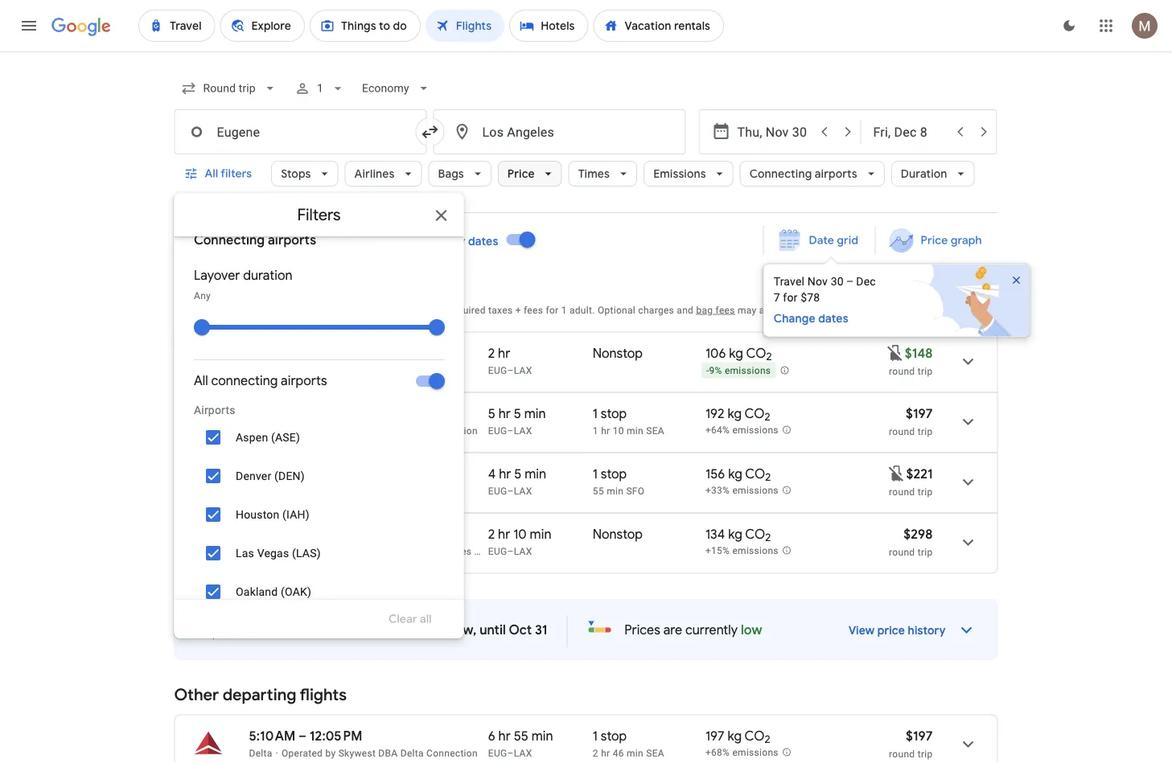 Task type: locate. For each thing, give the bounding box(es) containing it.
round down $148
[[889, 366, 915, 377]]

now,
[[448, 622, 477, 638]]

by down "12:05 pm" "text box"
[[325, 748, 336, 759]]

travel
[[774, 275, 807, 288]]

1 vertical spatial round trip
[[889, 486, 933, 498]]

1 vertical spatial dba
[[378, 748, 398, 759]]

price for price
[[507, 167, 535, 181]]

round down $298 text field
[[889, 547, 915, 558]]

connecting
[[749, 167, 812, 181], [193, 232, 264, 249]]

and down best departing flights
[[279, 304, 296, 316]]

min inside 1 stop 55 min sfo
[[607, 485, 624, 497]]

operated for 5
[[282, 425, 323, 436]]

10 inside 2 hr 10 min eug – lax
[[513, 526, 527, 543]]

lax inside 6 hr 55 min eug – lax
[[514, 748, 532, 759]]

1 for 1 stop 55 min sfo
[[593, 466, 598, 482]]

hr inside 1 stop 1 hr 10 min sea
[[601, 425, 610, 436]]

30 – dec for nov 30 – dec 8
[[319, 234, 365, 249]]

1 vertical spatial airports
[[267, 232, 316, 249]]

this price for this flight doesn't include overhead bin access. if you need a carry-on bag, use the bags filter to update prices. image down $197 text field
[[887, 464, 906, 483]]

trip for 197
[[918, 749, 933, 760]]

eug inside 4 hr 5 min eug – lax
[[488, 485, 507, 497]]

stop up the sfo
[[601, 466, 627, 482]]

– inside the 8:24 pm – 10:24 pm allegiant
[[299, 345, 307, 362]]

– right 8:00 am text field
[[302, 466, 310, 482]]

round inside $298 round trip
[[889, 547, 915, 558]]

1 alaska from the left
[[249, 546, 279, 557]]

operated by skywest dba delta connection
[[282, 425, 478, 436], [282, 748, 478, 759]]

2 vertical spatial operated
[[282, 748, 323, 759]]

3 round from the top
[[889, 486, 915, 498]]

dba for 5 hr 5 min
[[378, 425, 398, 436]]

flight details. leaves eugene airport (eug) at 5:10 am on thursday, november 30 and arrives at los angeles international airport at 12:05 pm on thursday, november 30. image
[[949, 725, 987, 763]]

filters
[[297, 204, 341, 225]]

0 horizontal spatial fees
[[524, 304, 543, 316]]

price left graph
[[920, 233, 948, 248]]

1 vertical spatial departing
[[223, 685, 296, 705]]

date
[[809, 233, 834, 248]]

nov up $78
[[807, 275, 828, 288]]

lax inside 2 hr 10 min eug – lax
[[514, 546, 532, 557]]

connecting up layover
[[193, 232, 264, 249]]

for left 'adult.'
[[546, 304, 559, 316]]

0 vertical spatial prices
[[382, 304, 411, 316]]

1 vertical spatial connection
[[426, 748, 478, 759]]

leaves eugene airport (eug) at 5:10 am on thursday, november 30 and arrives at los angeles international airport at 12:05 pm on thursday, november 30. element
[[249, 728, 362, 744]]

 image
[[276, 748, 278, 759]]

hr left 46
[[601, 748, 610, 759]]

skywest
[[521, 546, 559, 557]]

1 horizontal spatial price
[[920, 233, 948, 248]]

price inside popup button
[[507, 167, 535, 181]]

0 horizontal spatial price
[[507, 167, 535, 181]]

0 vertical spatial any
[[444, 234, 465, 249]]

1 vertical spatial dates
[[818, 312, 848, 326]]

+68%
[[705, 747, 730, 759]]

kg up +33% emissions
[[728, 466, 742, 482]]

skywest up only button
[[398, 546, 435, 557]]

0 vertical spatial dba
[[378, 425, 398, 436]]

flights for best departing flights
[[289, 280, 336, 300]]

0 vertical spatial 30 – dec
[[319, 234, 365, 249]]

1 stop from the top
[[601, 405, 627, 422]]

price graph button
[[879, 226, 995, 255]]

emissions down 156 kg co 2
[[732, 485, 779, 496]]

2
[[488, 345, 495, 362], [766, 350, 772, 364], [765, 410, 770, 424], [765, 471, 771, 484], [488, 526, 495, 543], [765, 531, 771, 545], [765, 733, 770, 747], [593, 748, 598, 759]]

– down total duration 5 hr 5 min. element
[[507, 425, 514, 436]]

co up +15% emissions
[[745, 526, 765, 543]]

departing up on
[[211, 280, 285, 300]]

$197 round trip
[[889, 405, 933, 437], [889, 728, 933, 760]]

price right on
[[254, 304, 276, 316]]

1 horizontal spatial for
[[783, 291, 798, 304]]

duration button
[[891, 154, 975, 193]]

$197 round trip for 197
[[889, 728, 933, 760]]

1 vertical spatial nov
[[807, 275, 828, 288]]

– down total duration 6 hr 55 min. element
[[507, 748, 514, 759]]

1
[[317, 82, 323, 95], [561, 304, 567, 316], [593, 405, 598, 422], [593, 425, 598, 436], [593, 466, 598, 482], [593, 728, 598, 744]]

– left skywest
[[507, 546, 514, 557]]

1 stop flight. element up 46
[[593, 728, 627, 747]]

hr down 4 hr 5 min eug – lax
[[498, 526, 510, 543]]

only
[[400, 585, 425, 599]]

1 stop flight. element up 1 stop 55 min sfo
[[593, 405, 627, 424]]

stop for 5 hr 5 min
[[601, 405, 627, 422]]

track prices
[[202, 234, 267, 249]]

1 vertical spatial stop
[[601, 466, 627, 482]]

flight details. leaves eugene airport (eug) at 8:00 am on thursday, november 30 and arrives at los angeles international airport at 12:05 pm on thursday, november 30. image
[[949, 463, 987, 502]]

0 horizontal spatial connecting airports
[[193, 232, 316, 249]]

flight details. leaves eugene airport (eug) at 11:45 am on thursday, november 30 and arrives at los angeles international airport at 4:50 pm on thursday, november 30. image
[[949, 403, 987, 441]]

min inside 6 hr 55 min eug – lax
[[531, 728, 553, 744]]

lax inside 5 hr 5 min eug – lax
[[514, 425, 532, 436]]

flights up "12:05 pm" "text box"
[[300, 685, 347, 705]]

co inside 106 kg co 2
[[746, 345, 766, 362]]

– down the total duration 4 hr 5 min. element at the bottom of page
[[507, 485, 514, 497]]

all left filters
[[205, 167, 218, 181]]

30 – dec inside nov 30 – dec 7
[[831, 275, 876, 288]]

dba for 6 hr 55 min
[[378, 748, 398, 759]]

1 vertical spatial nonstop
[[593, 526, 643, 543]]

2 alaska from the left
[[488, 546, 518, 557]]

nov for nov 30 – dec 8
[[295, 234, 316, 249]]

min for 1 stop
[[607, 485, 624, 497]]

lax down total duration 5 hr 5 min. element
[[514, 425, 532, 436]]

sea inside 1 stop 1 hr 10 min sea
[[646, 425, 664, 436]]

2 round trip from the top
[[889, 486, 933, 498]]

min for 5 hr 5 min
[[524, 405, 546, 422]]

2 vertical spatial skywest
[[338, 748, 376, 759]]

8:00 am – united
[[249, 466, 313, 497]]

2 dba from the top
[[378, 748, 398, 759]]

denver
[[235, 469, 271, 483]]

1 vertical spatial 55
[[514, 728, 528, 744]]

–
[[299, 345, 307, 362], [507, 365, 514, 376], [507, 425, 514, 436], [302, 466, 310, 482], [507, 485, 514, 497], [507, 546, 514, 557], [299, 728, 306, 744], [507, 748, 514, 759]]

prices are currently low
[[624, 622, 762, 638]]

oct
[[509, 622, 532, 638]]

2 eug from the top
[[488, 425, 507, 436]]

0 horizontal spatial 30 – dec
[[319, 234, 365, 249]]

4 eug from the top
[[488, 546, 507, 557]]

1 $197 from the top
[[906, 405, 933, 422]]

connecting airports inside popup button
[[749, 167, 857, 181]]

apply.
[[759, 304, 786, 316]]

min for 2 hr 10 min
[[530, 526, 551, 543]]

2 trip from the top
[[918, 426, 933, 437]]

emissions down 134 kg co 2
[[732, 546, 779, 557]]

1 vertical spatial connecting airports
[[193, 232, 316, 249]]

2 nonstop flight. element from the top
[[593, 526, 643, 545]]

0 vertical spatial all
[[205, 167, 218, 181]]

1 inside popup button
[[317, 82, 323, 95]]

sea inside 1 stop 2 hr 46 min sea
[[646, 748, 664, 759]]

houston (iah)
[[235, 508, 309, 521]]

eug right as
[[488, 546, 507, 557]]

+15% emissions
[[705, 546, 779, 557]]

2 operated by skywest dba delta connection from the top
[[282, 748, 478, 759]]

0 vertical spatial price
[[507, 167, 535, 181]]

0 vertical spatial 1 stop flight. element
[[593, 405, 627, 424]]

0 vertical spatial departing
[[211, 280, 285, 300]]

lax down the total duration 2 hr. element
[[514, 365, 532, 376]]

0 vertical spatial $197
[[906, 405, 933, 422]]

1 operated by skywest dba delta connection from the top
[[282, 425, 478, 436]]

airlines button
[[345, 154, 422, 193]]

0 vertical spatial connecting airports
[[749, 167, 857, 181]]

and
[[279, 304, 296, 316], [677, 304, 694, 316]]

2 inside 2 hr eug – lax
[[488, 345, 495, 362]]

include
[[413, 304, 446, 316]]

trip down $298 text field
[[918, 547, 933, 558]]

5 lax from the top
[[514, 748, 532, 759]]

0 horizontal spatial price
[[254, 304, 276, 316]]

1 round trip from the top
[[889, 366, 933, 377]]

all up "airports"
[[193, 373, 208, 389]]

flights
[[289, 280, 336, 300], [300, 685, 347, 705]]

stop inside 1 stop 2 hr 46 min sea
[[601, 728, 627, 744]]

passenger assistance button
[[788, 304, 887, 316]]

156 kg co 2
[[705, 466, 771, 484]]

10 up 1 stop 55 min sfo
[[613, 425, 624, 436]]

1 vertical spatial $197 round trip
[[889, 728, 933, 760]]

hr inside 2 hr eug – lax
[[498, 345, 510, 362]]

hr inside 6 hr 55 min eug – lax
[[498, 728, 511, 744]]

kg inside 156 kg co 2
[[728, 466, 742, 482]]

for
[[783, 291, 798, 304], [546, 304, 559, 316]]

skywest up leaves eugene airport (eug) at 8:00 am on thursday, november 30 and arrives at los angeles international airport at 12:05 pm on thursday, november 30. element on the bottom of the page
[[338, 425, 376, 436]]

1 eug from the top
[[488, 365, 507, 376]]

1 vertical spatial operated
[[341, 546, 382, 557]]

this price for this flight doesn't include overhead bin access. if you need a carry-on bag, use the bags filter to update prices. image down assistance
[[886, 343, 905, 363]]

1 vertical spatial airlines
[[438, 546, 472, 557]]

None text field
[[174, 109, 427, 154], [433, 109, 686, 154], [174, 109, 427, 154], [433, 109, 686, 154]]

co up the -9% emissions
[[746, 345, 766, 362]]

co up +68% emissions
[[745, 728, 765, 744]]

co inside 134 kg co 2
[[745, 526, 765, 543]]

by right (ase)
[[325, 425, 336, 436]]

change appearance image
[[1050, 6, 1088, 45]]

airports down filters
[[267, 232, 316, 249]]

1 vertical spatial flights
[[300, 685, 347, 705]]

eug for 5
[[488, 425, 507, 436]]

4 round from the top
[[889, 547, 915, 558]]

– inside 2 hr 10 min eug – lax
[[507, 546, 514, 557]]

5 round from the top
[[889, 749, 915, 760]]

round trip down $148
[[889, 366, 933, 377]]

trip down the $221 text field
[[918, 486, 933, 498]]

3 trip from the top
[[918, 486, 933, 498]]

by for 5
[[325, 425, 336, 436]]

all for all connecting airports
[[193, 373, 208, 389]]

co inside '192 kg co 2'
[[745, 405, 765, 422]]

0 vertical spatial skywest
[[338, 425, 376, 436]]

Departure time: 8:00 AM. text field
[[249, 466, 299, 482]]

eug inside 2 hr 10 min eug – lax
[[488, 546, 507, 557]]

and left bag
[[677, 304, 694, 316]]

0 horizontal spatial any
[[193, 290, 210, 302]]

round down 197 us dollars text field
[[889, 749, 915, 760]]

airports inside popup button
[[815, 167, 857, 181]]

all for all filters
[[205, 167, 218, 181]]

0 vertical spatial round trip
[[889, 366, 933, 377]]

1 stop flight. element
[[593, 405, 627, 424], [593, 466, 627, 485], [593, 728, 627, 747]]

$221
[[906, 466, 933, 482]]

3 eug from the top
[[488, 485, 507, 497]]

0 horizontal spatial for
[[546, 304, 559, 316]]

round trip for $148
[[889, 366, 933, 377]]

55 inside 1 stop 55 min sfo
[[593, 485, 604, 497]]

5
[[488, 405, 495, 422], [514, 405, 521, 422], [514, 466, 522, 482]]

eug down the total duration 2 hr. element
[[488, 365, 507, 376]]

lax inside 4 hr 5 min eug – lax
[[514, 485, 532, 497]]

1 vertical spatial 1 stop flight. element
[[593, 466, 627, 485]]

0 vertical spatial dates
[[468, 234, 498, 249]]

total duration 2 hr. element
[[488, 345, 593, 364]]

layover (1 of 1) is a 2 hr 46 min layover at seattle-tacoma international airport in seattle. element
[[593, 747, 697, 760]]

kg for 192
[[728, 405, 742, 422]]

1 vertical spatial 10
[[513, 526, 527, 543]]

0 vertical spatial operated
[[282, 425, 323, 436]]

0 vertical spatial sea
[[646, 425, 664, 436]]

low
[[741, 622, 762, 638]]

1 vertical spatial by
[[385, 546, 395, 557]]

1 vertical spatial any
[[193, 290, 210, 302]]

price button
[[498, 154, 562, 193]]

None search field
[[174, 69, 998, 763]]

1 vertical spatial skywest
[[398, 546, 435, 557]]

197 kg co 2
[[705, 728, 770, 747]]

1 stop flight. element for 5 hr 5 min
[[593, 405, 627, 424]]

 image
[[276, 425, 278, 436]]

oakland (oak)
[[235, 585, 311, 598]]

dates inside for $78 change dates
[[818, 312, 848, 326]]

stop up 46
[[601, 728, 627, 744]]

dates
[[468, 234, 498, 249], [818, 312, 848, 326]]

emissions down '192 kg co 2'
[[732, 425, 779, 436]]

skywest for 2
[[398, 546, 435, 557]]

passenger
[[788, 304, 836, 316]]

3 stop from the top
[[601, 728, 627, 744]]

Return text field
[[873, 110, 947, 154]]

1 horizontal spatial 10
[[613, 425, 624, 436]]

nov inside nov 30 – dec 7
[[807, 275, 828, 288]]

dba
[[378, 425, 398, 436], [378, 748, 398, 759]]

price inside button
[[920, 233, 948, 248]]

is
[[393, 622, 402, 638]]

flight details. leaves eugene airport (eug) at 5:35 pm on thursday, november 30 and arrives at los angeles international airport at 7:45 pm on thursday, november 30. image
[[949, 523, 987, 562]]

duration
[[243, 267, 292, 284]]

2 1 stop flight. element from the top
[[593, 466, 627, 485]]

eug inside 6 hr 55 min eug – lax
[[488, 748, 507, 759]]

0 horizontal spatial nov
[[295, 234, 316, 249]]

4 lax from the top
[[514, 546, 532, 557]]

– inside 4 hr 5 min eug – lax
[[507, 485, 514, 497]]

1 lax from the top
[[514, 365, 532, 376]]

2 vertical spatial 1 stop flight. element
[[593, 728, 627, 747]]

hr down 2 hr eug – lax
[[499, 405, 511, 422]]

cheapest
[[257, 622, 312, 638]]

airlines left as
[[438, 546, 472, 557]]

prices
[[234, 234, 267, 249]]

round trip
[[889, 366, 933, 377], [889, 486, 933, 498]]

departing for other
[[223, 685, 296, 705]]

1 $197 round trip from the top
[[889, 405, 933, 437]]

1 horizontal spatial and
[[677, 304, 694, 316]]

1 horizontal spatial 30 – dec
[[831, 275, 876, 288]]

min right 46
[[627, 748, 644, 759]]

usually
[[405, 622, 445, 638]]

5 for 5
[[514, 405, 521, 422]]

any
[[444, 234, 465, 249], [193, 290, 210, 302]]

2 lax from the top
[[514, 425, 532, 436]]

1 horizontal spatial prices
[[624, 622, 660, 638]]

operated right american
[[341, 546, 382, 557]]

nonstop flight. element down optional
[[593, 345, 643, 364]]

1 horizontal spatial fees
[[716, 304, 735, 316]]

departing for best
[[211, 280, 285, 300]]

2 connection from the top
[[426, 748, 478, 759]]

30 – dec for nov 30 – dec 7
[[831, 275, 876, 288]]

0 horizontal spatial and
[[279, 304, 296, 316]]

hr right 6 at the left of page
[[498, 728, 511, 744]]

1 inside 1 stop 55 min sfo
[[593, 466, 598, 482]]

prices for prices include required taxes + fees for 1 adult. optional charges and bag fees may apply. passenger assistance
[[382, 304, 411, 316]]

by up only button
[[385, 546, 395, 557]]

min inside 2 hr 10 min eug – lax
[[530, 526, 551, 543]]

10
[[613, 425, 624, 436], [513, 526, 527, 543]]

2 up +64% emissions
[[765, 410, 770, 424]]

0 horizontal spatial connecting
[[193, 232, 264, 249]]

emissions for 197
[[732, 747, 779, 759]]

hr up 1 stop 55 min sfo
[[601, 425, 610, 436]]

5 trip from the top
[[918, 749, 933, 760]]

nov right learn more about tracked prices image
[[295, 234, 316, 249]]

10 up skywest
[[513, 526, 527, 543]]

kg for 106
[[729, 345, 743, 362]]

1 vertical spatial this price for this flight doesn't include overhead bin access. if you need a carry-on bag, use the bags filter to update prices. image
[[887, 464, 906, 483]]

2 stop from the top
[[601, 466, 627, 482]]

may
[[738, 304, 757, 316]]

0 vertical spatial $197 round trip
[[889, 405, 933, 437]]

197 US dollars text field
[[906, 728, 933, 744]]

hr
[[498, 345, 510, 362], [499, 405, 511, 422], [601, 425, 610, 436], [499, 466, 511, 482], [498, 526, 510, 543], [498, 728, 511, 744], [601, 748, 610, 759]]

0 vertical spatial by
[[325, 425, 336, 436]]

nonstop flight. element down the sfo
[[593, 526, 643, 545]]

round for 197
[[889, 749, 915, 760]]

0 vertical spatial flights
[[289, 280, 336, 300]]

55 inside 6 hr 55 min eug – lax
[[514, 728, 528, 744]]

2 up +33% emissions
[[765, 471, 771, 484]]

eug inside 5 hr 5 min eug – lax
[[488, 425, 507, 436]]

min inside 5 hr 5 min eug – lax
[[524, 405, 546, 422]]

5 inside 4 hr 5 min eug – lax
[[514, 466, 522, 482]]

1 1 stop flight. element from the top
[[593, 405, 627, 424]]

kg up +68% emissions
[[728, 728, 742, 744]]

all inside button
[[205, 167, 218, 181]]

1 horizontal spatial price
[[877, 624, 905, 638]]

0 vertical spatial nov
[[295, 234, 316, 249]]

stop inside 1 stop 1 hr 10 min sea
[[601, 405, 627, 422]]

min right 4 at the left bottom of page
[[525, 466, 546, 482]]

connection for 5
[[426, 425, 478, 436]]

lax down the total duration 4 hr 5 min. element at the bottom of page
[[514, 485, 532, 497]]

by
[[325, 425, 336, 436], [385, 546, 395, 557], [325, 748, 336, 759]]

4 hr 5 min eug – lax
[[488, 466, 546, 497]]

hr down the taxes
[[498, 345, 510, 362]]

0 vertical spatial airlines
[[354, 167, 395, 181]]

0 vertical spatial nonstop flight. element
[[593, 345, 643, 364]]

find the best price region
[[174, 220, 1047, 337]]

2 vertical spatial by
[[325, 748, 336, 759]]

2 $197 round trip from the top
[[889, 728, 933, 760]]

– right 8:24 pm
[[299, 345, 307, 362]]

1 nonstop flight. element from the top
[[593, 345, 643, 364]]

this price for this flight doesn't include overhead bin access. if you need a carry-on bag, use the bags filter to update prices. image
[[886, 343, 905, 363], [887, 464, 906, 483]]

min inside 4 hr 5 min eug – lax
[[525, 466, 546, 482]]

3 1 stop flight. element from the top
[[593, 728, 627, 747]]

eug inside 2 hr eug – lax
[[488, 365, 507, 376]]

0 vertical spatial 55
[[593, 485, 604, 497]]

+15%
[[705, 546, 730, 557]]

+
[[515, 304, 521, 316]]

$197 round trip up $221
[[889, 405, 933, 437]]

1 and from the left
[[279, 304, 296, 316]]

hr inside 1 stop 2 hr 46 min sea
[[601, 748, 610, 759]]

sea right 46
[[646, 748, 664, 759]]

co inside 156 kg co 2
[[745, 466, 765, 482]]

skywest for 5
[[338, 425, 376, 436]]

operated for 2
[[341, 546, 382, 557]]

trip for 134
[[918, 547, 933, 558]]

– inside 6 hr 55 min eug – lax
[[507, 748, 514, 759]]

2 sea from the top
[[646, 748, 664, 759]]

kg for 134
[[728, 526, 742, 543]]

round down the $221 text field
[[889, 486, 915, 498]]

nonstop flight. element
[[593, 345, 643, 364], [593, 526, 643, 545]]

min for 6 hr 55 min
[[531, 728, 553, 744]]

delta
[[249, 425, 272, 436], [400, 425, 424, 436], [249, 748, 272, 759], [400, 748, 424, 759]]

0 horizontal spatial dates
[[468, 234, 498, 249]]

0 vertical spatial connecting
[[749, 167, 812, 181]]

co inside '197 kg co 2'
[[745, 728, 765, 744]]

1 stop flight. element for 6 hr 55 min
[[593, 728, 627, 747]]

0 horizontal spatial 10
[[513, 526, 527, 543]]

close image
[[1010, 274, 1023, 287]]

main content
[[174, 220, 1047, 763]]

airports
[[815, 167, 857, 181], [267, 232, 316, 249], [280, 373, 327, 389]]

12:05 pm
[[310, 728, 362, 744]]

1 for 1 stop 2 hr 46 min sea
[[593, 728, 598, 744]]

lax for 5 hr 5 min
[[514, 425, 532, 436]]

Arrival time: 10:24 PM. text field
[[310, 345, 363, 362]]

emissions button
[[644, 154, 733, 193]]

connecting down departure text box
[[749, 167, 812, 181]]

airlines up the 8
[[354, 167, 395, 181]]

Departure time: 5:10 AM. text field
[[249, 728, 295, 744]]

fees right +
[[524, 304, 543, 316]]

4 trip from the top
[[918, 547, 933, 558]]

hr for 6 hr 55 min
[[498, 728, 511, 744]]

1 dba from the top
[[378, 425, 398, 436]]

airlines inside main content
[[438, 546, 472, 557]]

lax for 6 hr 55 min
[[514, 748, 532, 759]]

1 horizontal spatial connecting
[[749, 167, 812, 181]]

hr inside 2 hr 10 min eug – lax
[[498, 526, 510, 543]]

for inside for $78 change dates
[[783, 291, 798, 304]]

0 horizontal spatial airlines
[[354, 167, 395, 181]]

1 for 1 stop 1 hr 10 min sea
[[593, 405, 598, 422]]

min for 4 hr 5 min
[[525, 466, 546, 482]]

0 vertical spatial operated by skywest dba delta connection
[[282, 425, 478, 436]]

9%
[[709, 365, 722, 377]]

2 vertical spatial stop
[[601, 728, 627, 744]]

0 horizontal spatial 55
[[514, 728, 528, 744]]

connection left 6 hr 55 min eug – lax
[[426, 748, 478, 759]]

– inside 2 hr eug – lax
[[507, 365, 514, 376]]

192
[[705, 405, 724, 422]]

0 vertical spatial airports
[[815, 167, 857, 181]]

1 vertical spatial nonstop flight. element
[[593, 526, 643, 545]]

kg inside '192 kg co 2'
[[728, 405, 742, 422]]

2 $197 from the top
[[906, 728, 933, 744]]

1 horizontal spatial 55
[[593, 485, 604, 497]]

alaska right as
[[488, 546, 518, 557]]

1 vertical spatial prices
[[624, 622, 660, 638]]

1 horizontal spatial any
[[444, 234, 465, 249]]

5 eug from the top
[[488, 748, 507, 759]]

stop up layover (1 of 1) is a 1 hr 10 min layover at seattle-tacoma international airport in seattle. element
[[601, 405, 627, 422]]

stop for 4 hr 5 min
[[601, 466, 627, 482]]

$298 round trip
[[889, 526, 933, 558]]

eug down 6 at the left of page
[[488, 748, 507, 759]]

1 horizontal spatial alaska
[[488, 546, 518, 557]]

charges
[[638, 304, 674, 316]]

skywest down "12:05 pm" "text box"
[[338, 748, 376, 759]]

kg inside 134 kg co 2
[[728, 526, 742, 543]]

convenience
[[298, 304, 355, 316]]

1 button
[[288, 69, 352, 108]]

0 vertical spatial 10
[[613, 425, 624, 436]]

grid
[[837, 233, 859, 248]]

1 vertical spatial price
[[920, 233, 948, 248]]

0 horizontal spatial alaska
[[249, 546, 279, 557]]

kg inside '197 kg co 2'
[[728, 728, 742, 744]]

flights up convenience
[[289, 280, 336, 300]]

2 nonstop from the top
[[593, 526, 643, 543]]

-
[[706, 365, 709, 377]]

2 up operated by skywest airlines as alaska skywest
[[488, 526, 495, 543]]

2 up +68% emissions
[[765, 733, 770, 747]]

layover (1 of 1) is a 1 hr 10 min layover at seattle-tacoma international airport in seattle. element
[[593, 424, 697, 437]]

connecting airports down departure text box
[[749, 167, 857, 181]]

ranked based on price and convenience
[[174, 304, 355, 316]]

1 nonstop from the top
[[593, 345, 643, 362]]

hr inside 4 hr 5 min eug – lax
[[499, 466, 511, 482]]

-9% emissions
[[706, 365, 771, 377]]

$197
[[906, 405, 933, 422], [906, 728, 933, 744]]

1 connection from the top
[[426, 425, 478, 436]]

loading results progress bar
[[0, 51, 1172, 55]]

lax down total duration 6 hr 55 min. element
[[514, 748, 532, 759]]

oakland
[[235, 585, 277, 598]]

nonstop for min
[[593, 526, 643, 543]]

1 inside 1 stop 2 hr 46 min sea
[[593, 728, 598, 744]]

nonstop down optional
[[593, 345, 643, 362]]

price for price graph
[[920, 233, 948, 248]]

None field
[[174, 74, 285, 103], [355, 74, 438, 103], [174, 74, 285, 103], [355, 74, 438, 103]]

148 US dollars text field
[[905, 345, 933, 362]]

price right 'bags' popup button
[[507, 167, 535, 181]]

connection left 5 hr 5 min eug – lax
[[426, 425, 478, 436]]

lax inside 2 hr eug – lax
[[514, 365, 532, 376]]

trip down 197 us dollars text field
[[918, 749, 933, 760]]

1 horizontal spatial airlines
[[438, 546, 472, 557]]

currently
[[685, 622, 738, 638]]

2 round from the top
[[889, 426, 915, 437]]

fees
[[524, 304, 543, 316], [716, 304, 735, 316]]

221 US dollars text field
[[906, 466, 933, 482]]

– inside 5 hr 5 min eug – lax
[[507, 425, 514, 436]]

round trip down the $221 text field
[[889, 486, 933, 498]]

1 vertical spatial operated by skywest dba delta connection
[[282, 748, 478, 759]]

skywest for 6
[[338, 748, 376, 759]]

1 vertical spatial sea
[[646, 748, 664, 759]]

connection
[[426, 425, 478, 436], [426, 748, 478, 759]]

55 right 6 at the left of page
[[514, 728, 528, 744]]

1 vertical spatial 30 – dec
[[831, 275, 876, 288]]

operated down the leaves eugene airport (eug) at 5:10 am on thursday, november 30 and arrives at los angeles international airport at 12:05 pm on thursday, november 30. element
[[282, 748, 323, 759]]

1 stop flight. element up the sfo
[[593, 466, 627, 485]]

1 vertical spatial all
[[193, 373, 208, 389]]

1 horizontal spatial nov
[[807, 275, 828, 288]]

sea up "layover (1 of 1) is a 55 min layover at san francisco international airport in san francisco." element
[[646, 425, 664, 436]]

assistance
[[839, 304, 887, 316]]

1 horizontal spatial connecting airports
[[749, 167, 857, 181]]

round for 134
[[889, 547, 915, 558]]

eug for 2
[[488, 546, 507, 557]]

2 inside 1 stop 2 hr 46 min sea
[[593, 748, 598, 759]]

dates down nov 30 – dec 7
[[818, 312, 848, 326]]

operated by skywest dba delta connection for 5
[[282, 425, 478, 436]]

1 vertical spatial $197
[[906, 728, 933, 744]]

0 vertical spatial stop
[[601, 405, 627, 422]]

alaska down "houston"
[[249, 546, 279, 557]]

co for 134
[[745, 526, 765, 543]]

30 – dec left the 8
[[319, 234, 365, 249]]

hr inside 5 hr 5 min eug – lax
[[499, 405, 511, 422]]

0 vertical spatial nonstop
[[593, 345, 643, 362]]

kg up the -9% emissions
[[729, 345, 743, 362]]

price right view
[[877, 624, 905, 638]]

Arrival time: 12:05 PM. text field
[[310, 728, 362, 744]]

55 left the sfo
[[593, 485, 604, 497]]

nonstop for –
[[593, 345, 643, 362]]

2 and from the left
[[677, 304, 694, 316]]

ranked
[[174, 304, 207, 316]]

2 left 46
[[593, 748, 598, 759]]

kg inside 106 kg co 2
[[729, 345, 743, 362]]

stop inside 1 stop 55 min sfo
[[601, 466, 627, 482]]

eug down 4 at the left bottom of page
[[488, 485, 507, 497]]

1 sea from the top
[[646, 425, 664, 436]]

3 lax from the top
[[514, 485, 532, 497]]

1 horizontal spatial dates
[[818, 312, 848, 326]]

nonstop flight. element for min
[[593, 526, 643, 545]]

emissions for 156
[[732, 485, 779, 496]]

stops
[[281, 167, 311, 181]]

trip inside $298 round trip
[[918, 547, 933, 558]]

0 horizontal spatial prices
[[382, 304, 411, 316]]

min
[[524, 405, 546, 422], [627, 425, 644, 436], [525, 466, 546, 482], [607, 485, 624, 497], [530, 526, 551, 543], [531, 728, 553, 744], [627, 748, 644, 759]]

0 vertical spatial connection
[[426, 425, 478, 436]]

co up +64% emissions
[[745, 405, 765, 422]]

5 for 4
[[514, 466, 522, 482]]

0 vertical spatial this price for this flight doesn't include overhead bin access. if you need a carry-on bag, use the bags filter to update prices. image
[[886, 343, 905, 363]]



Task type: describe. For each thing, give the bounding box(es) containing it.
2 hr eug – lax
[[488, 345, 532, 376]]

106
[[705, 345, 726, 362]]

for $78 change dates
[[774, 291, 848, 326]]

best departing flights
[[174, 280, 336, 300]]

– inside '8:00 am – united'
[[302, 466, 310, 482]]

duration
[[901, 167, 947, 181]]

only button
[[381, 573, 444, 611]]

flights for other departing flights
[[300, 685, 347, 705]]

connection for 6
[[426, 748, 478, 759]]

flight details. leaves eugene airport (eug) at 8:24 pm on thursday, november 30 and arrives at los angeles international airport at 10:24 pm on thursday, november 30. image
[[949, 342, 987, 381]]

10 inside 1 stop 1 hr 10 min sea
[[613, 425, 624, 436]]

2 inside '197 kg co 2'
[[765, 733, 770, 747]]

1 fees from the left
[[524, 304, 543, 316]]

2 inside '192 kg co 2'
[[765, 410, 770, 424]]

denver (den)
[[235, 469, 304, 483]]

round trip for $221
[[889, 486, 933, 498]]

1 vertical spatial price
[[877, 624, 905, 638]]

sort by:
[[930, 302, 972, 317]]

2 inside 106 kg co 2
[[766, 350, 772, 364]]

298 US dollars text field
[[904, 526, 933, 543]]

1 vertical spatial connecting
[[193, 232, 264, 249]]

aspen
[[235, 431, 268, 444]]

the
[[232, 622, 254, 638]]

8:00 am
[[249, 466, 299, 482]]

8
[[368, 234, 374, 249]]

any inside find the best price region
[[444, 234, 465, 249]]

this price for this flight doesn't include overhead bin access. if you need a carry-on bag, use the bags filter to update prices. image for $221
[[887, 464, 906, 483]]

co for 197
[[745, 728, 765, 744]]

graph
[[951, 233, 982, 248]]

5:10 am
[[249, 728, 295, 744]]

(oak)
[[280, 585, 311, 598]]

main menu image
[[19, 16, 39, 35]]

$148
[[905, 345, 933, 362]]

layover
[[193, 267, 240, 284]]

134
[[705, 526, 725, 543]]

leaves eugene airport (eug) at 8:24 pm on thursday, november 30 and arrives at los angeles international airport at 10:24 pm on thursday, november 30. element
[[249, 345, 363, 362]]

any dates
[[444, 234, 498, 249]]

1 for 1
[[317, 82, 323, 95]]

price graph
[[920, 233, 982, 248]]

1 stop flight. element for 4 hr 5 min
[[593, 466, 627, 485]]

5 hr 5 min eug – lax
[[488, 405, 546, 436]]

kg for 156
[[728, 466, 742, 482]]

las
[[235, 547, 254, 560]]

prices include required taxes + fees for 1 adult. optional charges and bag fees may apply. passenger assistance
[[382, 304, 887, 316]]

total duration 6 hr 55 min. element
[[488, 728, 593, 747]]

bags
[[438, 167, 464, 181]]

co for 156
[[745, 466, 765, 482]]

min inside 1 stop 2 hr 46 min sea
[[627, 748, 644, 759]]

1 trip from the top
[[918, 366, 933, 377]]

las vegas (las)
[[235, 547, 320, 560]]

book
[[360, 622, 389, 638]]

connecting inside popup button
[[749, 167, 812, 181]]

houston
[[235, 508, 279, 521]]

$298
[[904, 526, 933, 543]]

197
[[705, 728, 724, 744]]

emissions for 192
[[732, 425, 779, 436]]

swap origin and destination. image
[[420, 122, 440, 142]]

learn more about tracked prices image
[[271, 234, 285, 249]]

(iah)
[[282, 508, 309, 521]]

nov for nov 30 – dec 7
[[807, 275, 828, 288]]

eug for 4
[[488, 485, 507, 497]]

to
[[344, 622, 357, 638]]

(den)
[[274, 469, 304, 483]]

4
[[488, 466, 496, 482]]

kg for 197
[[728, 728, 742, 744]]

operated by skywest dba delta connection for 6
[[282, 748, 478, 759]]

are
[[663, 622, 682, 638]]

view price history image
[[947, 611, 986, 650]]

Departure time: 8:24 PM. text field
[[249, 345, 296, 362]]

2 inside 2 hr 10 min eug – lax
[[488, 526, 495, 543]]

emissions down 106 kg co 2
[[725, 365, 771, 377]]

by for 2
[[385, 546, 395, 557]]

co for 192
[[745, 405, 765, 422]]

close dialog image
[[432, 206, 451, 225]]

6
[[488, 728, 495, 744]]

co for 106
[[746, 345, 766, 362]]

197 US dollars text field
[[906, 405, 933, 422]]

as
[[474, 546, 485, 557]]

lax for 2 hr 10 min
[[514, 546, 532, 557]]

eug for 6
[[488, 748, 507, 759]]

total duration 2 hr 10 min. element
[[488, 526, 593, 545]]

2 inside 156 kg co 2
[[765, 471, 771, 484]]

connecting airports button
[[740, 154, 885, 193]]

layover (1 of 1) is a 55 min layover at san francisco international airport in san francisco. element
[[593, 485, 697, 498]]

any inside layover duration any
[[193, 290, 210, 302]]

Departure text field
[[737, 110, 811, 154]]

(las)
[[292, 547, 320, 560]]

required
[[449, 304, 486, 316]]

+64%
[[705, 425, 730, 436]]

2 fees from the left
[[716, 304, 735, 316]]

adult.
[[569, 304, 595, 316]]

view
[[849, 624, 875, 638]]

sea for 197
[[646, 748, 664, 759]]

2 inside 134 kg co 2
[[765, 531, 771, 545]]

prices for prices are currently low
[[624, 622, 660, 638]]

$197 round trip for 192
[[889, 405, 933, 437]]

times
[[578, 167, 610, 181]]

american
[[289, 546, 332, 557]]

time
[[315, 622, 341, 638]]

date grid
[[809, 233, 859, 248]]

layover duration any
[[193, 267, 292, 302]]

106 kg co 2
[[705, 345, 772, 364]]

$78
[[801, 291, 820, 304]]

aspen (ase)
[[235, 431, 300, 444]]

1 stop 2 hr 46 min sea
[[593, 728, 664, 759]]

trip for 192
[[918, 426, 933, 437]]

min inside 1 stop 1 hr 10 min sea
[[627, 425, 644, 436]]

bag fees button
[[696, 304, 735, 316]]

1 round from the top
[[889, 366, 915, 377]]

8:24 pm – 10:24 pm allegiant
[[249, 345, 363, 376]]

round for 192
[[889, 426, 915, 437]]

nov 30 – dec 8
[[295, 234, 374, 249]]

change dates button
[[774, 311, 884, 327]]

– right 5:10 am text field
[[299, 728, 306, 744]]

192 kg co 2
[[705, 405, 770, 424]]

8:24 pm
[[249, 345, 296, 362]]

2 hr 10 min eug – lax
[[488, 526, 551, 557]]

55 for hr
[[514, 728, 528, 744]]

stops button
[[271, 154, 338, 193]]

by for 6
[[325, 748, 336, 759]]

emissions
[[653, 167, 706, 181]]

7
[[774, 291, 780, 304]]

$197 for 192
[[906, 405, 933, 422]]

sort by: button
[[924, 295, 998, 324]]

none search field containing filters
[[174, 69, 998, 763]]

2 vertical spatial airports
[[280, 373, 327, 389]]

airports
[[193, 403, 235, 417]]

1 stop 1 hr 10 min sea
[[593, 405, 664, 436]]

times button
[[569, 154, 637, 193]]

134 kg co 2
[[705, 526, 771, 545]]

leaves eugene airport (eug) at 8:00 am on thursday, november 30 and arrives at los angeles international airport at 12:05 pm on thursday, november 30. element
[[249, 466, 365, 482]]

hr for 2 hr
[[498, 345, 510, 362]]

taxes
[[488, 304, 513, 316]]

hr for 5 hr 5 min
[[499, 405, 511, 422]]

nonstop flight. element for –
[[593, 345, 643, 364]]

sea for 192
[[646, 425, 664, 436]]

all filters button
[[174, 154, 265, 193]]

hr for 4 hr 5 min
[[499, 466, 511, 482]]

55 for stop
[[593, 485, 604, 497]]

total duration 4 hr 5 min. element
[[488, 466, 593, 485]]

the cheapest time to book is usually now, until oct 31
[[232, 622, 547, 638]]

0 vertical spatial price
[[254, 304, 276, 316]]

view price history
[[849, 624, 946, 638]]

hr for 2 hr 10 min
[[498, 526, 510, 543]]

stop for 6 hr 55 min
[[601, 728, 627, 744]]

other departing flights
[[174, 685, 347, 705]]

operated for 6
[[282, 748, 323, 759]]

airlines inside airlines popup button
[[354, 167, 395, 181]]

bags button
[[428, 154, 491, 193]]

lax for 4 hr 5 min
[[514, 485, 532, 497]]

main content containing best departing flights
[[174, 220, 1047, 763]]

emissions for 134
[[732, 546, 779, 557]]

until
[[480, 622, 506, 638]]

46
[[613, 748, 624, 759]]

operated by skywest airlines as alaska skywest
[[341, 546, 559, 557]]

this price for this flight doesn't include overhead bin access. if you need a carry-on bag, use the bags filter to update prices. image for $148
[[886, 343, 905, 363]]

based
[[210, 304, 238, 316]]

156
[[705, 466, 725, 482]]

total duration 5 hr 5 min. element
[[488, 405, 593, 424]]

$197 for 197
[[906, 728, 933, 744]]



Task type: vqa. For each thing, say whether or not it's contained in the screenshot.
– within the 2 hr EUG – LAX
yes



